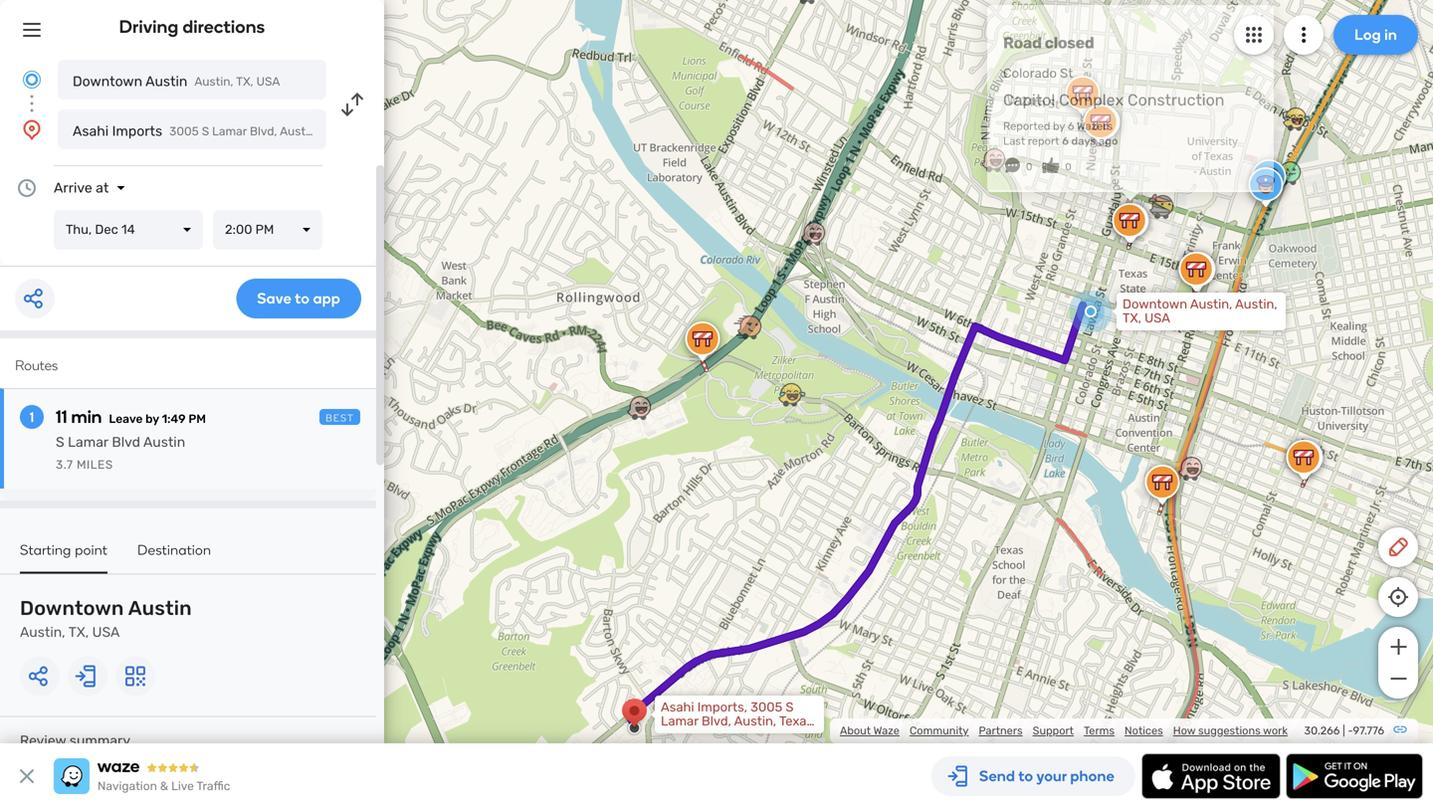 Task type: locate. For each thing, give the bounding box(es) containing it.
0 vertical spatial 3005
[[169, 124, 199, 138]]

14
[[121, 222, 135, 237]]

1 horizontal spatial by
[[1053, 119, 1066, 133]]

support link
[[1033, 724, 1074, 738]]

s up 3.7
[[56, 434, 64, 451]]

community link
[[910, 724, 969, 738]]

traffic
[[197, 780, 230, 794]]

1 vertical spatial 3005
[[751, 700, 783, 715]]

closed
[[1045, 33, 1095, 52]]

driving directions
[[119, 16, 265, 37]]

11 min leave by 1:49 pm
[[56, 406, 206, 428]]

2:00
[[225, 222, 252, 237]]

6
[[1068, 119, 1075, 133], [1063, 134, 1069, 148]]

3005 right imports,
[[751, 700, 783, 715]]

arrive
[[54, 180, 92, 196]]

days
[[1072, 134, 1097, 148]]

review
[[20, 733, 66, 749]]

texas,
[[321, 124, 356, 138], [780, 714, 817, 729]]

1 horizontal spatial asahi
[[661, 700, 695, 715]]

s lamar blvd austin 3.7 miles
[[56, 434, 185, 472]]

pm
[[256, 222, 274, 237], [189, 412, 206, 426]]

austin down destination button
[[128, 597, 192, 620]]

1 horizontal spatial pm
[[256, 222, 274, 237]]

2:00 pm
[[225, 222, 274, 237]]

s
[[202, 124, 209, 138], [56, 434, 64, 451], [786, 700, 794, 715]]

lamar inside asahi imports 3005 s lamar blvd, austin, texas, united states
[[212, 124, 247, 138]]

3005 inside asahi imports, 3005 s lamar blvd, austin, texas, united states
[[751, 700, 783, 715]]

2 vertical spatial lamar
[[661, 714, 699, 729]]

2 horizontal spatial lamar
[[661, 714, 699, 729]]

destination button
[[137, 542, 211, 572]]

1 horizontal spatial states
[[704, 728, 743, 743]]

0 vertical spatial austin
[[146, 73, 188, 90]]

30.266
[[1305, 724, 1341, 738]]

s for imports
[[202, 124, 209, 138]]

united inside asahi imports 3005 s lamar blvd, austin, texas, united states
[[359, 124, 396, 138]]

× link
[[1252, 8, 1269, 27]]

usa
[[256, 75, 280, 89], [1145, 311, 1171, 326], [92, 624, 120, 641]]

s inside the s lamar blvd austin 3.7 miles
[[56, 434, 64, 451]]

1 horizontal spatial blvd,
[[702, 714, 732, 729]]

1 vertical spatial tx,
[[1123, 311, 1142, 326]]

0 vertical spatial s
[[202, 124, 209, 138]]

1 horizontal spatial texas,
[[780, 714, 817, 729]]

0 vertical spatial 6
[[1068, 119, 1075, 133]]

1 horizontal spatial united
[[661, 728, 701, 743]]

reported
[[1004, 119, 1051, 133]]

0 down days
[[1066, 161, 1072, 173]]

pencil image
[[1387, 536, 1411, 560]]

austin inside the s lamar blvd austin 3.7 miles
[[143, 434, 185, 451]]

2 horizontal spatial s
[[786, 700, 794, 715]]

by up report
[[1053, 119, 1066, 133]]

asahi inside asahi imports, 3005 s lamar blvd, austin, texas, united states
[[661, 700, 695, 715]]

0 horizontal spatial by
[[146, 412, 159, 426]]

0 vertical spatial tx,
[[236, 75, 254, 89]]

3005 inside asahi imports 3005 s lamar blvd, austin, texas, united states
[[169, 124, 199, 138]]

3005 for imports
[[169, 124, 199, 138]]

0 horizontal spatial pm
[[189, 412, 206, 426]]

pm right 2:00 on the top
[[256, 222, 274, 237]]

states for imports,
[[704, 728, 743, 743]]

2 vertical spatial downtown
[[20, 597, 124, 620]]

1 vertical spatial united
[[661, 728, 701, 743]]

s right imports,
[[786, 700, 794, 715]]

asahi left imports,
[[661, 700, 695, 715]]

downtown
[[73, 73, 142, 90], [1123, 297, 1188, 312], [20, 597, 124, 620]]

0 down report
[[1027, 161, 1033, 173]]

pm inside list box
[[256, 222, 274, 237]]

1 vertical spatial texas,
[[780, 714, 817, 729]]

asahi left imports
[[73, 123, 109, 139]]

states inside asahi imports, 3005 s lamar blvd, austin, texas, united states
[[704, 728, 743, 743]]

states
[[399, 124, 435, 138], [704, 728, 743, 743]]

1 horizontal spatial 0
[[1066, 161, 1072, 173]]

1 horizontal spatial usa
[[256, 75, 280, 89]]

texas, inside asahi imports, 3005 s lamar blvd, austin, texas, united states
[[780, 714, 817, 729]]

1 horizontal spatial lamar
[[212, 124, 247, 138]]

1 vertical spatial states
[[704, 728, 743, 743]]

tx,
[[236, 75, 254, 89], [1123, 311, 1142, 326], [68, 624, 89, 641]]

tx, inside downtown austin, austin, tx, usa
[[1123, 311, 1142, 326]]

austin down 1:49
[[143, 434, 185, 451]]

2 0 from the left
[[1066, 161, 1072, 173]]

downtown austin austin, tx, usa down driving directions
[[73, 73, 280, 90]]

1
[[30, 409, 34, 426]]

1 horizontal spatial s
[[202, 124, 209, 138]]

6 up days
[[1068, 119, 1075, 133]]

lamar for imports,
[[661, 714, 699, 729]]

0 vertical spatial by
[[1053, 119, 1066, 133]]

blvd, inside asahi imports, 3005 s lamar blvd, austin, texas, united states
[[702, 714, 732, 729]]

how suggestions work link
[[1174, 724, 1288, 738]]

1 vertical spatial by
[[146, 412, 159, 426]]

partners link
[[979, 724, 1023, 738]]

0 horizontal spatial 3005
[[169, 124, 199, 138]]

terms link
[[1084, 724, 1115, 738]]

review summary
[[20, 733, 130, 749]]

0 horizontal spatial blvd,
[[250, 124, 277, 138]]

states for imports
[[399, 124, 435, 138]]

1 vertical spatial blvd,
[[702, 714, 732, 729]]

0 vertical spatial blvd,
[[250, 124, 277, 138]]

asahi
[[73, 123, 109, 139], [661, 700, 695, 715]]

2 vertical spatial tx,
[[68, 624, 89, 641]]

states inside asahi imports 3005 s lamar blvd, austin, texas, united states
[[399, 124, 435, 138]]

pm right 1:49
[[189, 412, 206, 426]]

3005
[[169, 124, 199, 138], [751, 700, 783, 715]]

notices link
[[1125, 724, 1164, 738]]

location image
[[20, 117, 44, 141]]

3005 right imports
[[169, 124, 199, 138]]

by inside colorado st capitol complex construction reported by 6 wazers last report 6 days ago
[[1053, 119, 1066, 133]]

1 0 from the left
[[1027, 161, 1033, 173]]

arrive at
[[54, 180, 109, 196]]

0 horizontal spatial lamar
[[68, 434, 108, 451]]

1 vertical spatial lamar
[[68, 434, 108, 451]]

2 vertical spatial s
[[786, 700, 794, 715]]

capitol
[[1004, 91, 1056, 110]]

waze
[[874, 724, 900, 738]]

0 horizontal spatial asahi
[[73, 123, 109, 139]]

blvd,
[[250, 124, 277, 138], [702, 714, 732, 729]]

0 horizontal spatial united
[[359, 124, 396, 138]]

routes
[[15, 357, 58, 374]]

about waze community partners support terms notices how suggestions work
[[840, 724, 1288, 738]]

united for imports,
[[661, 728, 701, 743]]

0 vertical spatial united
[[359, 124, 396, 138]]

1 vertical spatial downtown
[[1123, 297, 1188, 312]]

0 horizontal spatial usa
[[92, 624, 120, 641]]

1 vertical spatial austin
[[143, 434, 185, 451]]

united inside asahi imports, 3005 s lamar blvd, austin, texas, united states
[[661, 728, 701, 743]]

downtown inside downtown austin austin, tx, usa
[[20, 597, 124, 620]]

last
[[1004, 134, 1026, 148]]

navigation & live traffic
[[98, 780, 230, 794]]

downtown austin austin, tx, usa down point
[[20, 597, 192, 641]]

0 horizontal spatial s
[[56, 434, 64, 451]]

support
[[1033, 724, 1074, 738]]

1 vertical spatial s
[[56, 434, 64, 451]]

0 vertical spatial asahi
[[73, 123, 109, 139]]

community
[[910, 724, 969, 738]]

0 vertical spatial states
[[399, 124, 435, 138]]

1 vertical spatial pm
[[189, 412, 206, 426]]

0 horizontal spatial 0
[[1027, 161, 1033, 173]]

austin,
[[195, 75, 233, 89], [280, 124, 319, 138], [1191, 297, 1233, 312], [1236, 297, 1278, 312], [20, 624, 65, 641], [734, 714, 777, 729]]

downtown austin austin, tx, usa
[[73, 73, 280, 90], [20, 597, 192, 641]]

texas, inside asahi imports 3005 s lamar blvd, austin, texas, united states
[[321, 124, 356, 138]]

3.7
[[56, 458, 73, 472]]

2 horizontal spatial usa
[[1145, 311, 1171, 326]]

road closed
[[1004, 33, 1095, 52]]

0 horizontal spatial states
[[399, 124, 435, 138]]

blvd, inside asahi imports 3005 s lamar blvd, austin, texas, united states
[[250, 124, 277, 138]]

navigation
[[98, 780, 157, 794]]

2 horizontal spatial tx,
[[1123, 311, 1142, 326]]

blvd
[[112, 434, 140, 451]]

austin, inside asahi imports, 3005 s lamar blvd, austin, texas, united states
[[734, 714, 777, 729]]

1 vertical spatial asahi
[[661, 700, 695, 715]]

zoom out image
[[1386, 667, 1411, 691]]

dec
[[95, 222, 118, 237]]

11
[[56, 406, 67, 428]]

0 horizontal spatial tx,
[[68, 624, 89, 641]]

asahi imports 3005 s lamar blvd, austin, texas, united states
[[73, 123, 435, 139]]

1 horizontal spatial tx,
[[236, 75, 254, 89]]

0 horizontal spatial texas,
[[321, 124, 356, 138]]

report
[[1028, 134, 1060, 148]]

summary
[[69, 733, 130, 749]]

asahi imports, 3005 s lamar blvd, austin, texas, united states
[[661, 700, 817, 743]]

s inside asahi imports, 3005 s lamar blvd, austin, texas, united states
[[786, 700, 794, 715]]

2 vertical spatial usa
[[92, 624, 120, 641]]

0 vertical spatial pm
[[256, 222, 274, 237]]

about waze link
[[840, 724, 900, 738]]

6 left days
[[1063, 134, 1069, 148]]

1:49
[[162, 412, 186, 426]]

austin
[[146, 73, 188, 90], [143, 434, 185, 451], [128, 597, 192, 620]]

0 vertical spatial texas,
[[321, 124, 356, 138]]

austin down driving
[[146, 73, 188, 90]]

lamar inside asahi imports, 3005 s lamar blvd, austin, texas, united states
[[661, 714, 699, 729]]

0
[[1027, 161, 1033, 173], [1066, 161, 1072, 173]]

0 vertical spatial lamar
[[212, 124, 247, 138]]

s right imports
[[202, 124, 209, 138]]

by left 1:49
[[146, 412, 159, 426]]

downtown inside downtown austin, austin, tx, usa
[[1123, 297, 1188, 312]]

lamar for imports
[[212, 124, 247, 138]]

1 vertical spatial usa
[[1145, 311, 1171, 326]]

imports
[[112, 123, 162, 139]]

&
[[160, 780, 168, 794]]

1 horizontal spatial 3005
[[751, 700, 783, 715]]

by
[[1053, 119, 1066, 133], [146, 412, 159, 426]]

united
[[359, 124, 396, 138], [661, 728, 701, 743]]

austin, inside asahi imports 3005 s lamar blvd, austin, texas, united states
[[280, 124, 319, 138]]

by inside 11 min leave by 1:49 pm
[[146, 412, 159, 426]]

blvd, for imports,
[[702, 714, 732, 729]]

s inside asahi imports 3005 s lamar blvd, austin, texas, united states
[[202, 124, 209, 138]]



Task type: vqa. For each thing, say whether or not it's contained in the screenshot.
ROUTES
yes



Task type: describe. For each thing, give the bounding box(es) containing it.
partners
[[979, 724, 1023, 738]]

usa inside downtown austin, austin, tx, usa
[[1145, 311, 1171, 326]]

thu,
[[66, 222, 92, 237]]

at
[[96, 180, 109, 196]]

downtown austin, austin, tx, usa
[[1123, 297, 1278, 326]]

complex
[[1060, 91, 1124, 110]]

terms
[[1084, 724, 1115, 738]]

s for imports,
[[786, 700, 794, 715]]

how
[[1174, 724, 1196, 738]]

-
[[1348, 724, 1354, 738]]

construction
[[1128, 91, 1225, 110]]

2:00 pm list box
[[213, 210, 323, 250]]

|
[[1343, 724, 1346, 738]]

thu, dec 14 list box
[[54, 210, 203, 250]]

×
[[1256, 8, 1265, 27]]

clock image
[[15, 176, 39, 200]]

lamar inside the s lamar blvd austin 3.7 miles
[[68, 434, 108, 451]]

starting point
[[20, 542, 108, 559]]

starting
[[20, 542, 71, 559]]

texas, for imports,
[[780, 714, 817, 729]]

0 vertical spatial downtown austin austin, tx, usa
[[73, 73, 280, 90]]

97.776
[[1354, 724, 1385, 738]]

pm inside 11 min leave by 1:49 pm
[[189, 412, 206, 426]]

1 vertical spatial 6
[[1063, 134, 1069, 148]]

colorado st capitol complex construction reported by 6 wazers last report 6 days ago
[[1004, 66, 1225, 148]]

x image
[[15, 765, 39, 789]]

st
[[1061, 66, 1074, 81]]

directions
[[183, 16, 265, 37]]

0 vertical spatial downtown
[[73, 73, 142, 90]]

wazers
[[1077, 119, 1113, 133]]

current location image
[[20, 68, 44, 92]]

min
[[71, 406, 102, 428]]

3005 for imports,
[[751, 700, 783, 715]]

asahi for imports,
[[661, 700, 695, 715]]

live
[[171, 780, 194, 794]]

united for imports
[[359, 124, 396, 138]]

destination
[[137, 542, 211, 559]]

2 vertical spatial austin
[[128, 597, 192, 620]]

ago
[[1099, 134, 1119, 148]]

best
[[326, 412, 354, 424]]

starting point button
[[20, 542, 108, 574]]

leave
[[109, 412, 143, 426]]

notices
[[1125, 724, 1164, 738]]

point
[[75, 542, 108, 559]]

asahi for imports
[[73, 123, 109, 139]]

miles
[[77, 458, 113, 472]]

texas, for imports
[[321, 124, 356, 138]]

zoom in image
[[1386, 635, 1411, 659]]

link image
[[1393, 722, 1409, 738]]

thu, dec 14
[[66, 222, 135, 237]]

road
[[1004, 33, 1042, 52]]

suggestions
[[1199, 724, 1261, 738]]

30.266 | -97.776
[[1305, 724, 1385, 738]]

colorado
[[1004, 66, 1057, 81]]

work
[[1264, 724, 1288, 738]]

blvd, for imports
[[250, 124, 277, 138]]

0 vertical spatial usa
[[256, 75, 280, 89]]

about
[[840, 724, 871, 738]]

1 vertical spatial downtown austin austin, tx, usa
[[20, 597, 192, 641]]

imports,
[[698, 700, 748, 715]]

driving
[[119, 16, 179, 37]]



